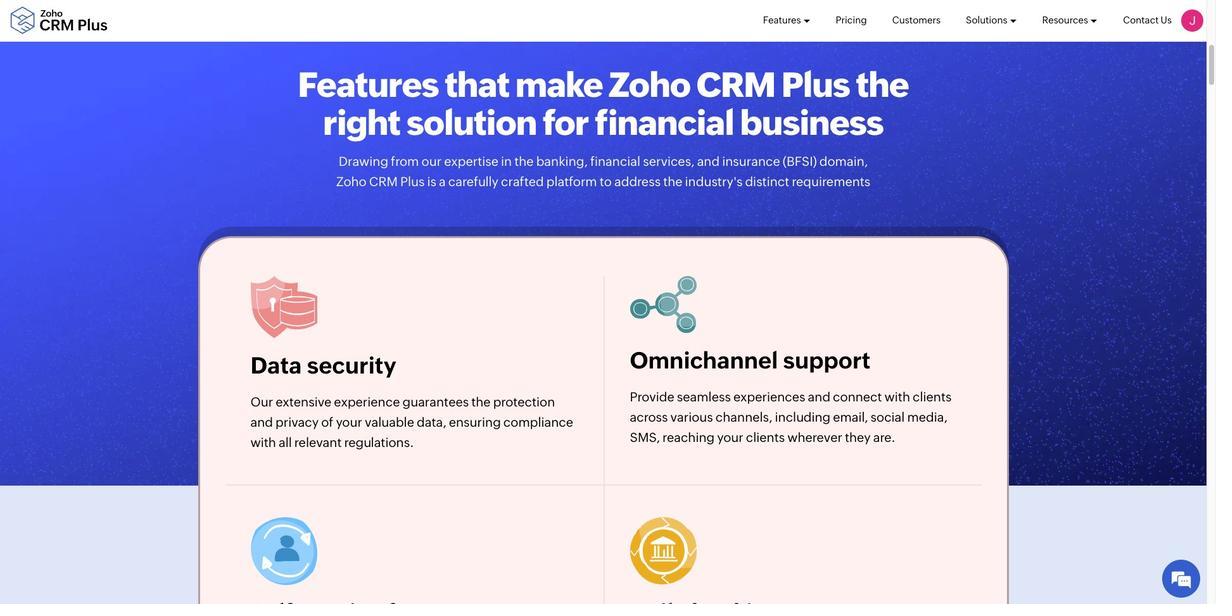 Task type: locate. For each thing, give the bounding box(es) containing it.
features inside the features that make zoho crm plus the right solution for financial business
[[298, 65, 439, 105]]

with left all
[[251, 435, 276, 450]]

1 vertical spatial zoho
[[336, 174, 367, 189]]

data security image
[[251, 276, 317, 338]]

zoho
[[609, 65, 691, 105], [336, 174, 367, 189]]

in
[[501, 154, 512, 169]]

1 vertical spatial features
[[298, 65, 439, 105]]

resources
[[1042, 15, 1088, 25]]

and up 'including'
[[808, 390, 831, 404]]

1 horizontal spatial plus
[[782, 65, 850, 105]]

1 vertical spatial plus
[[400, 174, 425, 189]]

solution
[[406, 103, 537, 142]]

0 vertical spatial features
[[763, 15, 801, 25]]

2 horizontal spatial and
[[808, 390, 831, 404]]

0 vertical spatial your
[[336, 415, 362, 430]]

financial
[[595, 103, 734, 142], [590, 154, 641, 169]]

regulations.
[[344, 435, 414, 450]]

clients
[[913, 390, 952, 404], [746, 430, 785, 445]]

resources link
[[1042, 0, 1098, 41]]

social
[[871, 410, 905, 425]]

0 vertical spatial with
[[885, 390, 910, 404]]

distinct
[[745, 174, 789, 189]]

solutions
[[966, 15, 1008, 25]]

that
[[445, 65, 509, 105]]

1 horizontal spatial features
[[763, 15, 801, 25]]

1 vertical spatial and
[[808, 390, 831, 404]]

privacy
[[276, 415, 319, 430]]

omnichannel support
[[630, 348, 871, 374]]

1 horizontal spatial and
[[697, 154, 720, 169]]

pricing link
[[836, 0, 867, 41]]

including
[[775, 410, 831, 425]]

guarantees
[[403, 395, 469, 409]]

drawing
[[339, 154, 388, 169]]

1 vertical spatial crm
[[369, 174, 398, 189]]

industry's
[[685, 174, 743, 189]]

zoho crmplus logo image
[[10, 7, 108, 35]]

your down channels,
[[717, 430, 744, 445]]

0 horizontal spatial with
[[251, 435, 276, 450]]

crm inside the features that make zoho crm plus the right solution for financial business
[[697, 65, 776, 105]]

security
[[307, 353, 396, 379]]

1 horizontal spatial zoho
[[609, 65, 691, 105]]

our extensive experience guarantees the protection and privacy of your valuable data, ensuring compliance with all relevant regulations.
[[251, 395, 573, 450]]

and
[[697, 154, 720, 169], [808, 390, 831, 404], [251, 415, 273, 430]]

0 vertical spatial crm
[[697, 65, 776, 105]]

2 vertical spatial and
[[251, 415, 273, 430]]

0 vertical spatial zoho
[[609, 65, 691, 105]]

1 horizontal spatial with
[[885, 390, 910, 404]]

1 vertical spatial clients
[[746, 430, 785, 445]]

the inside the features that make zoho crm plus the right solution for financial business
[[856, 65, 909, 105]]

features
[[763, 15, 801, 25], [298, 65, 439, 105]]

with
[[885, 390, 910, 404], [251, 435, 276, 450]]

provide
[[630, 390, 675, 404]]

self-service for customers image
[[251, 518, 317, 585]]

0 horizontal spatial crm
[[369, 174, 398, 189]]

your inside provide seamless experiences and connect with clients across various channels, including email, social media, sms, reaching your clients wherever they are.
[[717, 430, 744, 445]]

provide seamless experiences and connect with clients across various channels, including email, social media, sms, reaching your clients wherever they are.
[[630, 390, 952, 445]]

financial inside the features that make zoho crm plus the right solution for financial business
[[595, 103, 734, 142]]

1 horizontal spatial your
[[717, 430, 744, 445]]

customers
[[892, 15, 941, 25]]

the inside our extensive experience guarantees the protection and privacy of your valuable data, ensuring compliance with all relevant regulations.
[[471, 395, 491, 409]]

domain,
[[820, 154, 868, 169]]

1 vertical spatial your
[[717, 430, 744, 445]]

across
[[630, 410, 668, 425]]

ensuring
[[449, 415, 501, 430]]

1 vertical spatial financial
[[590, 154, 641, 169]]

channels,
[[716, 410, 773, 425]]

data,
[[417, 415, 446, 430]]

services,
[[643, 154, 695, 169]]

1 horizontal spatial crm
[[697, 65, 776, 105]]

0 vertical spatial clients
[[913, 390, 952, 404]]

email,
[[833, 410, 868, 425]]

with up social
[[885, 390, 910, 404]]

address
[[614, 174, 661, 189]]

clients up media,
[[913, 390, 952, 404]]

contact us
[[1123, 15, 1172, 25]]

and up industry's
[[697, 154, 720, 169]]

0 horizontal spatial features
[[298, 65, 439, 105]]

pricing
[[836, 15, 867, 25]]

1 horizontal spatial clients
[[913, 390, 952, 404]]

reaching
[[663, 430, 715, 445]]

crafted
[[501, 174, 544, 189]]

your inside our extensive experience guarantees the protection and privacy of your valuable data, ensuring compliance with all relevant regulations.
[[336, 415, 362, 430]]

sms,
[[630, 430, 660, 445]]

with inside provide seamless experiences and connect with clients across various channels, including email, social media, sms, reaching your clients wherever they are.
[[885, 390, 910, 404]]

contact
[[1123, 15, 1159, 25]]

your
[[336, 415, 362, 430], [717, 430, 744, 445]]

your right of
[[336, 415, 362, 430]]

financial up to
[[590, 154, 641, 169]]

experiences
[[734, 390, 806, 404]]

1 vertical spatial with
[[251, 435, 276, 450]]

they
[[845, 430, 871, 445]]

support
[[783, 348, 871, 374]]

0 horizontal spatial your
[[336, 415, 362, 430]]

extensive
[[276, 395, 331, 409]]

platform
[[547, 174, 597, 189]]

0 horizontal spatial and
[[251, 415, 273, 430]]

all
[[279, 435, 292, 450]]

the
[[856, 65, 909, 105], [515, 154, 534, 169], [663, 174, 683, 189], [471, 395, 491, 409]]

expertise
[[444, 154, 499, 169]]

a
[[439, 174, 446, 189]]

0 horizontal spatial plus
[[400, 174, 425, 189]]

financial up services,
[[595, 103, 734, 142]]

0 vertical spatial plus
[[782, 65, 850, 105]]

carefully
[[448, 174, 499, 189]]

omnichannel support image
[[630, 276, 697, 333]]

and down our
[[251, 415, 273, 430]]

protection
[[493, 395, 555, 409]]

0 horizontal spatial zoho
[[336, 174, 367, 189]]

connect
[[833, 390, 882, 404]]

0 vertical spatial and
[[697, 154, 720, 169]]

zoho inside the features that make zoho crm plus the right solution for financial business
[[609, 65, 691, 105]]

features for features
[[763, 15, 801, 25]]

and inside provide seamless experiences and connect with clients across various channels, including email, social media, sms, reaching your clients wherever they are.
[[808, 390, 831, 404]]

clients down channels,
[[746, 430, 785, 445]]

0 horizontal spatial clients
[[746, 430, 785, 445]]

agile banking system image
[[630, 518, 697, 585]]

0 vertical spatial financial
[[595, 103, 734, 142]]

plus
[[782, 65, 850, 105], [400, 174, 425, 189]]

crm
[[697, 65, 776, 105], [369, 174, 398, 189]]



Task type: describe. For each thing, give the bounding box(es) containing it.
(bfsi)
[[783, 154, 817, 169]]

seamless
[[677, 390, 731, 404]]

business
[[740, 103, 884, 142]]

data
[[251, 353, 302, 379]]

compliance
[[504, 415, 573, 430]]

valuable
[[365, 415, 414, 430]]

our
[[422, 154, 442, 169]]

to
[[600, 174, 612, 189]]

make
[[515, 65, 603, 105]]

media,
[[907, 410, 948, 425]]

financial inside drawing from our expertise in the banking, financial services, and insurance (bfsi) domain, zoho crm plus is a carefully crafted platform to address the industry's distinct requirements
[[590, 154, 641, 169]]

james peterson image
[[1181, 10, 1204, 32]]

right
[[323, 103, 400, 142]]

wherever
[[788, 430, 842, 445]]

crm inside drawing from our expertise in the banking, financial services, and insurance (bfsi) domain, zoho crm plus is a carefully crafted platform to address the industry's distinct requirements
[[369, 174, 398, 189]]

requirements
[[792, 174, 871, 189]]

and inside drawing from our expertise in the banking, financial services, and insurance (bfsi) domain, zoho crm plus is a carefully crafted platform to address the industry's distinct requirements
[[697, 154, 720, 169]]

drawing from our expertise in the banking, financial services, and insurance (bfsi) domain, zoho crm plus is a carefully crafted platform to address the industry's distinct requirements
[[336, 154, 871, 189]]

for
[[543, 103, 589, 142]]

us
[[1161, 15, 1172, 25]]

insurance
[[722, 154, 780, 169]]

of
[[321, 415, 333, 430]]

features link
[[763, 0, 811, 41]]

features for features that make zoho crm plus the right solution for financial business
[[298, 65, 439, 105]]

contact us link
[[1123, 0, 1172, 41]]

omnichannel
[[630, 348, 778, 374]]

from
[[391, 154, 419, 169]]

banking,
[[536, 154, 588, 169]]

customers link
[[892, 0, 941, 41]]

various
[[671, 410, 713, 425]]

experience
[[334, 395, 400, 409]]

with inside our extensive experience guarantees the protection and privacy of your valuable data, ensuring compliance with all relevant regulations.
[[251, 435, 276, 450]]

is
[[427, 174, 436, 189]]

and inside our extensive experience guarantees the protection and privacy of your valuable data, ensuring compliance with all relevant regulations.
[[251, 415, 273, 430]]

features that make zoho crm plus the right solution for financial business
[[298, 65, 909, 142]]

zoho inside drawing from our expertise in the banking, financial services, and insurance (bfsi) domain, zoho crm plus is a carefully crafted platform to address the industry's distinct requirements
[[336, 174, 367, 189]]

our
[[251, 395, 273, 409]]

plus inside the features that make zoho crm plus the right solution for financial business
[[782, 65, 850, 105]]

solutions link
[[966, 0, 1017, 41]]

are.
[[873, 430, 896, 445]]

plus inside drawing from our expertise in the banking, financial services, and insurance (bfsi) domain, zoho crm plus is a carefully crafted platform to address the industry's distinct requirements
[[400, 174, 425, 189]]

relevant
[[294, 435, 342, 450]]

data security
[[251, 353, 396, 379]]



Task type: vqa. For each thing, say whether or not it's contained in the screenshot.
experiences
yes



